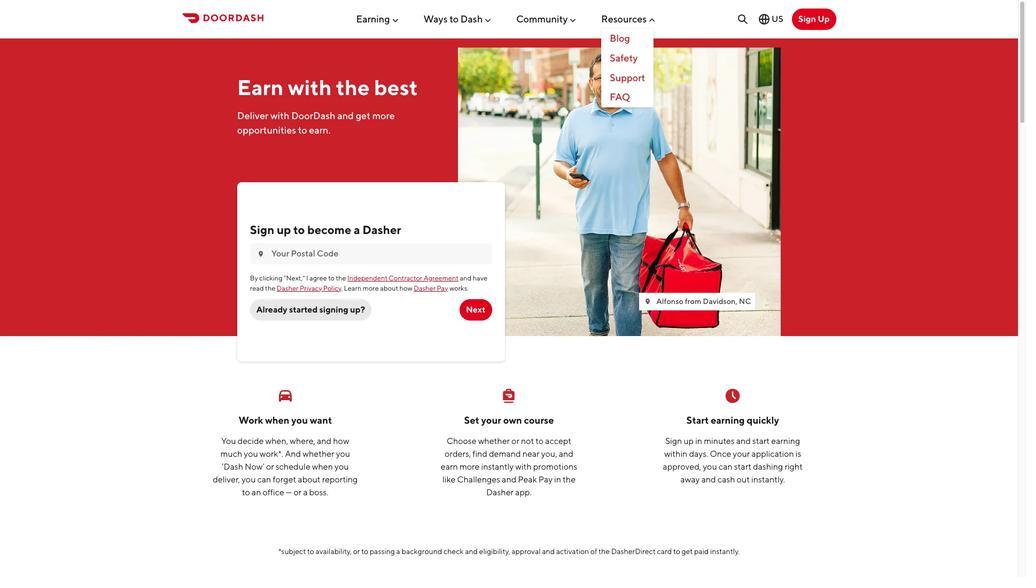 Task type: locate. For each thing, give the bounding box(es) containing it.
earning up the minutes
[[711, 415, 745, 426]]

community link
[[517, 9, 578, 29]]

0 vertical spatial sign
[[799, 14, 817, 24]]

to left dash
[[450, 13, 459, 24]]

dashing
[[754, 462, 784, 472]]

start earning quickly
[[687, 415, 780, 426]]

next
[[466, 305, 486, 315]]

and down accept
[[559, 449, 574, 459]]

start up out
[[735, 462, 752, 472]]

dasher pay link
[[414, 284, 448, 292]]

once
[[711, 449, 732, 459]]

1 vertical spatial get
[[682, 548, 693, 556]]

you,
[[542, 449, 558, 459]]

1 horizontal spatial whether
[[479, 436, 510, 446]]

1 vertical spatial your
[[733, 449, 751, 459]]

resources link
[[602, 9, 657, 29]]

whether up demand
[[479, 436, 510, 446]]

in down promotions
[[555, 475, 562, 485]]

orders,
[[445, 449, 471, 459]]

0 vertical spatial instantly.
[[752, 475, 786, 485]]

privacy
[[300, 284, 322, 292]]

you
[[292, 415, 308, 426], [244, 449, 258, 459], [336, 449, 350, 459], [335, 462, 349, 472], [703, 462, 718, 472], [242, 475, 256, 485]]

to right not
[[536, 436, 544, 446]]

1 vertical spatial can
[[258, 475, 271, 485]]

"next,"
[[284, 274, 305, 282]]

resources
[[602, 13, 647, 24]]

0 horizontal spatial get
[[356, 110, 371, 121]]

the
[[336, 75, 370, 100], [336, 274, 346, 282], [265, 284, 276, 292], [563, 475, 576, 485], [599, 548, 610, 556]]

sign up to become a dasher
[[250, 223, 402, 237]]

0 vertical spatial earning
[[711, 415, 745, 426]]

earn
[[237, 75, 284, 100]]

with up peak at the bottom
[[516, 462, 532, 472]]

more inside deliver with doordash and get more opportunities to earn.
[[373, 110, 395, 121]]

more down independent
[[363, 284, 379, 292]]

peak
[[518, 475, 537, 485]]

near
[[523, 449, 540, 459]]

is
[[796, 449, 802, 459]]

0 vertical spatial start
[[753, 436, 770, 446]]

'dash
[[222, 462, 243, 472]]

2 vertical spatial a
[[397, 548, 401, 556]]

0 vertical spatial a
[[354, 223, 360, 237]]

with inside deliver with doordash and get more opportunities to earn.
[[271, 110, 290, 121]]

already started signing up?
[[257, 305, 365, 315]]

1 vertical spatial more
[[363, 284, 379, 292]]

0 vertical spatial about
[[380, 284, 399, 292]]

choose
[[447, 436, 477, 446]]

alfonso from davidson, nc image
[[458, 47, 782, 336]]

more up challenges
[[460, 462, 480, 472]]

to up policy
[[329, 274, 335, 282]]

0 vertical spatial get
[[356, 110, 371, 121]]

sign up button
[[793, 9, 837, 30]]

find
[[473, 449, 488, 459]]

sign up within
[[666, 436, 683, 446]]

0 horizontal spatial sign
[[250, 223, 275, 237]]

1 vertical spatial in
[[555, 475, 562, 485]]

cash
[[718, 475, 736, 485]]

and have read the
[[250, 274, 488, 292]]

0 horizontal spatial up
[[277, 223, 291, 237]]

with up 'doordash'
[[288, 75, 332, 100]]

0 vertical spatial in
[[696, 436, 703, 446]]

in inside the choose whether or not to accept orders, find demand near you, and earn more instantly with promotions like challenges and peak pay in the dasher app.
[[555, 475, 562, 485]]

and inside and have read the
[[460, 274, 472, 282]]

you decide when, where, and how much you work*. and whether you 'dash now' or schedule when you deliver, you can forget about reporting to an office — or a boss.
[[213, 436, 358, 498]]

independent contractor agreement link
[[348, 274, 459, 282]]

safety
[[610, 52, 638, 64]]

1 horizontal spatial start
[[753, 436, 770, 446]]

more inside the choose whether or not to accept orders, find demand near you, and earn more instantly with promotions like challenges and peak pay in the dasher app.
[[460, 462, 480, 472]]

davidson,
[[703, 297, 738, 306]]

sign inside sign up in minutes and start earning within days. once your application is approved, you can start dashing right away and cash out instantly.
[[666, 436, 683, 446]]

out
[[737, 475, 750, 485]]

minutes
[[704, 436, 735, 446]]

course
[[524, 415, 554, 426]]

1 vertical spatial a
[[303, 488, 308, 498]]

work when you want
[[239, 415, 332, 426]]

or left not
[[512, 436, 520, 446]]

up up days.
[[684, 436, 694, 446]]

up for in
[[684, 436, 694, 446]]

about up boss.
[[298, 475, 321, 485]]

0 horizontal spatial can
[[258, 475, 271, 485]]

1 vertical spatial with
[[271, 110, 290, 121]]

0 vertical spatial pay
[[437, 284, 448, 292]]

when up reporting
[[312, 462, 333, 472]]

with up the opportunities
[[271, 110, 290, 121]]

your right 'set'
[[482, 415, 502, 426]]

1 horizontal spatial earning
[[772, 436, 801, 446]]

vehicle car image
[[277, 388, 294, 405]]

0 horizontal spatial whether
[[303, 449, 335, 459]]

eligibility,
[[480, 548, 511, 556]]

or down work*.
[[266, 462, 274, 472]]

get down earn with the best
[[356, 110, 371, 121]]

the down promotions
[[563, 475, 576, 485]]

2 horizontal spatial sign
[[799, 14, 817, 24]]

0 vertical spatial whether
[[479, 436, 510, 446]]

by clicking "next," i agree to the independent contractor agreement
[[250, 274, 459, 282]]

2 vertical spatial sign
[[666, 436, 683, 446]]

earning up is
[[772, 436, 801, 446]]

2 vertical spatial with
[[516, 462, 532, 472]]

*subject
[[279, 548, 306, 556]]

dasher down agreement
[[414, 284, 436, 292]]

up
[[818, 14, 830, 24]]

ways to dash link
[[424, 9, 493, 29]]

1 vertical spatial earning
[[772, 436, 801, 446]]

1 horizontal spatial can
[[719, 462, 733, 472]]

pay
[[437, 284, 448, 292], [539, 475, 553, 485]]

support
[[610, 72, 646, 83]]

in inside sign up in minutes and start earning within days. once your application is approved, you can start dashing right away and cash out instantly.
[[696, 436, 703, 446]]

and down want
[[317, 436, 332, 446]]

0 vertical spatial your
[[482, 415, 502, 426]]

and up 'works.' on the left
[[460, 274, 472, 282]]

policy
[[324, 284, 341, 292]]

have
[[473, 274, 488, 282]]

instantly.
[[752, 475, 786, 485], [711, 548, 740, 556]]

1 horizontal spatial when
[[312, 462, 333, 472]]

challenges
[[458, 475, 501, 485]]

1 horizontal spatial sign
[[666, 436, 683, 446]]

get left paid
[[682, 548, 693, 556]]

0 vertical spatial up
[[277, 223, 291, 237]]

opportunities
[[237, 124, 296, 136]]

background
[[402, 548, 443, 556]]

a left boss.
[[303, 488, 308, 498]]

0 vertical spatial how
[[400, 284, 413, 292]]

1 horizontal spatial a
[[354, 223, 360, 237]]

1 vertical spatial pay
[[539, 475, 553, 485]]

0 vertical spatial when
[[265, 415, 290, 426]]

sign for sign up in minutes and start earning within days. once your application is approved, you can start dashing right away and cash out instantly.
[[666, 436, 683, 446]]

1 horizontal spatial instantly.
[[752, 475, 786, 485]]

instantly. down dashing at the bottom right
[[752, 475, 786, 485]]

instantly. right paid
[[711, 548, 740, 556]]

sign up in minutes and start earning within days. once your application is approved, you can start dashing right away and cash out instantly.
[[663, 436, 803, 485]]

Your Postal Code text field
[[272, 248, 486, 260]]

—
[[286, 488, 292, 498]]

1 horizontal spatial get
[[682, 548, 693, 556]]

0 horizontal spatial a
[[303, 488, 308, 498]]

next button
[[460, 299, 492, 321]]

1 vertical spatial whether
[[303, 449, 335, 459]]

sign inside sign up 'button'
[[799, 14, 817, 24]]

dasher left app. at the bottom right of the page
[[487, 488, 514, 498]]

card
[[658, 548, 672, 556]]

globe line image
[[758, 13, 771, 26]]

how down the contractor
[[400, 284, 413, 292]]

up
[[277, 223, 291, 237], [684, 436, 694, 446]]

dasher privacy policy . learn more about how dasher pay works.
[[277, 284, 469, 292]]

0 horizontal spatial about
[[298, 475, 321, 485]]

dasher inside the choose whether or not to accept orders, find demand near you, and earn more instantly with promotions like challenges and peak pay in the dasher app.
[[487, 488, 514, 498]]

alfonso
[[657, 297, 684, 306]]

0 horizontal spatial when
[[265, 415, 290, 426]]

started
[[289, 305, 318, 315]]

nc
[[740, 297, 752, 306]]

dasher privacy policy link
[[277, 284, 341, 292]]

up inside sign up in minutes and start earning within days. once your application is approved, you can start dashing right away and cash out instantly.
[[684, 436, 694, 446]]

1 horizontal spatial your
[[733, 449, 751, 459]]

by
[[250, 274, 258, 282]]

1 vertical spatial how
[[333, 436, 350, 446]]

how inside you decide when, where, and how much you work*. and whether you 'dash now' or schedule when you deliver, you can forget about reporting to an office — or a boss.
[[333, 436, 350, 446]]

up?
[[350, 305, 365, 315]]

0 horizontal spatial in
[[555, 475, 562, 485]]

ways
[[424, 13, 448, 24]]

0 horizontal spatial earning
[[711, 415, 745, 426]]

with inside the choose whether or not to accept orders, find demand near you, and earn more instantly with promotions like challenges and peak pay in the dasher app.
[[516, 462, 532, 472]]

work
[[239, 415, 263, 426]]

can up an
[[258, 475, 271, 485]]

more down best
[[373, 110, 395, 121]]

1 horizontal spatial in
[[696, 436, 703, 446]]

the down clicking
[[265, 284, 276, 292]]

how up reporting
[[333, 436, 350, 446]]

blog link
[[602, 29, 654, 49]]

0 vertical spatial with
[[288, 75, 332, 100]]

in
[[696, 436, 703, 446], [555, 475, 562, 485]]

1 horizontal spatial up
[[684, 436, 694, 446]]

sign left up
[[799, 14, 817, 24]]

sign for sign up
[[799, 14, 817, 24]]

whether
[[479, 436, 510, 446], [303, 449, 335, 459]]

much
[[221, 449, 242, 459]]

up left "become"
[[277, 223, 291, 237]]

a right "become"
[[354, 223, 360, 237]]

1 vertical spatial about
[[298, 475, 321, 485]]

about
[[380, 284, 399, 292], [298, 475, 321, 485]]

and right 'doordash'
[[338, 110, 354, 121]]

sign up location pin image
[[250, 223, 275, 237]]

1 vertical spatial instantly.
[[711, 548, 740, 556]]

and right approval
[[542, 548, 555, 556]]

1 vertical spatial sign
[[250, 223, 275, 237]]

when up when,
[[265, 415, 290, 426]]

1 vertical spatial when
[[312, 462, 333, 472]]

a right passing
[[397, 548, 401, 556]]

1 horizontal spatial pay
[[539, 475, 553, 485]]

and inside deliver with doordash and get more opportunities to earn.
[[338, 110, 354, 121]]

to left the earn.
[[298, 124, 307, 136]]

with
[[288, 75, 332, 100], [271, 110, 290, 121], [516, 462, 532, 472]]

get
[[356, 110, 371, 121], [682, 548, 693, 556]]

now'
[[245, 462, 265, 472]]

own
[[504, 415, 522, 426]]

to left an
[[242, 488, 250, 498]]

0 horizontal spatial start
[[735, 462, 752, 472]]

pay down agreement
[[437, 284, 448, 292]]

where,
[[290, 436, 316, 446]]

get inside deliver with doordash and get more opportunities to earn.
[[356, 110, 371, 121]]

0 vertical spatial can
[[719, 462, 733, 472]]

availability,
[[316, 548, 352, 556]]

0 vertical spatial more
[[373, 110, 395, 121]]

1 vertical spatial up
[[684, 436, 694, 446]]

sign for sign up to become a dasher
[[250, 223, 275, 237]]

in up days.
[[696, 436, 703, 446]]

the inside the choose whether or not to accept orders, find demand near you, and earn more instantly with promotions like challenges and peak pay in the dasher app.
[[563, 475, 576, 485]]

2 horizontal spatial a
[[397, 548, 401, 556]]

can up cash
[[719, 462, 733, 472]]

earn
[[441, 462, 458, 472]]

whether inside you decide when, where, and how much you work*. and whether you 'dash now' or schedule when you deliver, you can forget about reporting to an office — or a boss.
[[303, 449, 335, 459]]

to inside deliver with doordash and get more opportunities to earn.
[[298, 124, 307, 136]]

time fill image
[[725, 388, 742, 405]]

2 vertical spatial more
[[460, 462, 480, 472]]

about down independent contractor agreement link
[[380, 284, 399, 292]]

you inside sign up in minutes and start earning within days. once your application is approved, you can start dashing right away and cash out instantly.
[[703, 462, 718, 472]]

0 horizontal spatial how
[[333, 436, 350, 446]]

whether down where,
[[303, 449, 335, 459]]

can
[[719, 462, 733, 472], [258, 475, 271, 485]]

pay down promotions
[[539, 475, 553, 485]]

start up application
[[753, 436, 770, 446]]

can inside you decide when, where, and how much you work*. and whether you 'dash now' or schedule when you deliver, you can forget about reporting to an office — or a boss.
[[258, 475, 271, 485]]

your right "once"
[[733, 449, 751, 459]]



Task type: describe. For each thing, give the bounding box(es) containing it.
a inside you decide when, where, and how much you work*. and whether you 'dash now' or schedule when you deliver, you can forget about reporting to an office — or a boss.
[[303, 488, 308, 498]]

location pin image
[[257, 250, 265, 258]]

pay inside the choose whether or not to accept orders, find demand near you, and earn more instantly with promotions like challenges and peak pay in the dasher app.
[[539, 475, 553, 485]]

0 horizontal spatial pay
[[437, 284, 448, 292]]

the inside and have read the
[[265, 284, 276, 292]]

earning
[[356, 13, 390, 24]]

more for learn
[[363, 284, 379, 292]]

whether inside the choose whether or not to accept orders, find demand near you, and earn more instantly with promotions like challenges and peak pay in the dasher app.
[[479, 436, 510, 446]]

start
[[687, 415, 709, 426]]

earn with the best
[[237, 75, 418, 100]]

support link
[[602, 68, 654, 88]]

can inside sign up in minutes and start earning within days. once your application is approved, you can start dashing right away and cash out instantly.
[[719, 462, 733, 472]]

when inside you decide when, where, and how much you work*. and whether you 'dash now' or schedule when you deliver, you can forget about reporting to an office — or a boss.
[[312, 462, 333, 472]]

and left cash
[[702, 475, 717, 485]]

you
[[221, 436, 236, 446]]

or right the — on the left bottom of page
[[294, 488, 302, 498]]

become
[[308, 223, 352, 237]]

activation
[[557, 548, 589, 556]]

instantly
[[482, 462, 514, 472]]

earning inside sign up in minutes and start earning within days. once your application is approved, you can start dashing right away and cash out instantly.
[[772, 436, 801, 446]]

not
[[521, 436, 534, 446]]

faq link
[[602, 88, 654, 108]]

0 horizontal spatial your
[[482, 415, 502, 426]]

to right *subject
[[307, 548, 314, 556]]

accept
[[546, 436, 572, 446]]

and right check
[[465, 548, 478, 556]]

1 horizontal spatial about
[[380, 284, 399, 292]]

and down start earning quickly
[[737, 436, 751, 446]]

doordash
[[292, 110, 336, 121]]

more for get
[[373, 110, 395, 121]]

or inside the choose whether or not to accept orders, find demand near you, and earn more instantly with promotions like challenges and peak pay in the dasher app.
[[512, 436, 520, 446]]

.
[[341, 284, 343, 292]]

instantly. inside sign up in minutes and start earning within days. once your application is approved, you can start dashing right away and cash out instantly.
[[752, 475, 786, 485]]

application
[[752, 449, 795, 459]]

from
[[686, 297, 702, 306]]

clicking
[[259, 274, 283, 282]]

1 vertical spatial start
[[735, 462, 752, 472]]

when,
[[266, 436, 288, 446]]

independent
[[348, 274, 388, 282]]

deliver
[[237, 110, 269, 121]]

to right card
[[674, 548, 681, 556]]

deliver,
[[213, 475, 240, 485]]

dasher down "next," on the left
[[277, 284, 299, 292]]

faq
[[610, 92, 631, 103]]

up for to
[[277, 223, 291, 237]]

check
[[444, 548, 464, 556]]

works.
[[450, 284, 469, 292]]

to left passing
[[362, 548, 369, 556]]

demand
[[489, 449, 521, 459]]

and down instantly
[[502, 475, 517, 485]]

*subject to availability, or to passing a background check and eligibility, approval and activation of the dasherdirect card to get paid instantly.
[[279, 548, 740, 556]]

signing
[[320, 305, 349, 315]]

within
[[665, 449, 688, 459]]

us
[[772, 14, 784, 24]]

dasherdirect
[[612, 548, 656, 556]]

dasher up your postal code text field
[[363, 223, 402, 237]]

set your own course
[[465, 415, 554, 426]]

agreement
[[424, 274, 459, 282]]

order hotbag fill image
[[501, 388, 518, 405]]

with for doordash
[[271, 110, 290, 121]]

safety link
[[602, 49, 654, 68]]

best
[[374, 75, 418, 100]]

about inside you decide when, where, and how much you work*. and whether you 'dash now' or schedule when you deliver, you can forget about reporting to an office — or a boss.
[[298, 475, 321, 485]]

earn.
[[309, 124, 331, 136]]

away
[[681, 475, 700, 485]]

your inside sign up in minutes and start earning within days. once your application is approved, you can start dashing right away and cash out instantly.
[[733, 449, 751, 459]]

location pin image
[[644, 298, 653, 306]]

read
[[250, 284, 264, 292]]

to inside the choose whether or not to accept orders, find demand near you, and earn more instantly with promotions like challenges and peak pay in the dasher app.
[[536, 436, 544, 446]]

app.
[[516, 488, 532, 498]]

quickly
[[747, 415, 780, 426]]

promotions
[[534, 462, 578, 472]]

sign up
[[799, 14, 830, 24]]

decide
[[238, 436, 264, 446]]

right
[[785, 462, 803, 472]]

with for the
[[288, 75, 332, 100]]

work*.
[[260, 449, 284, 459]]

learn
[[344, 284, 362, 292]]

want
[[310, 415, 332, 426]]

set
[[465, 415, 480, 426]]

approval
[[512, 548, 541, 556]]

and
[[285, 449, 301, 459]]

forget
[[273, 475, 296, 485]]

the right of
[[599, 548, 610, 556]]

blog
[[610, 33, 631, 44]]

paid
[[695, 548, 709, 556]]

already started signing up? button
[[250, 299, 372, 321]]

of
[[591, 548, 598, 556]]

0 horizontal spatial instantly.
[[711, 548, 740, 556]]

alfonso from davidson, nc
[[657, 297, 752, 306]]

like
[[443, 475, 456, 485]]

the left best
[[336, 75, 370, 100]]

contractor
[[389, 274, 423, 282]]

to left "become"
[[294, 223, 305, 237]]

office
[[263, 488, 284, 498]]

dash
[[461, 13, 483, 24]]

1 horizontal spatial how
[[400, 284, 413, 292]]

earning link
[[356, 9, 400, 29]]

and inside you decide when, where, and how much you work*. and whether you 'dash now' or schedule when you deliver, you can forget about reporting to an office — or a boss.
[[317, 436, 332, 446]]

to inside you decide when, where, and how much you work*. and whether you 'dash now' or schedule when you deliver, you can forget about reporting to an office — or a boss.
[[242, 488, 250, 498]]

an
[[252, 488, 261, 498]]

agree
[[310, 274, 327, 282]]

approved,
[[663, 462, 702, 472]]

ways to dash
[[424, 13, 483, 24]]

or right availability,
[[353, 548, 360, 556]]

passing
[[370, 548, 395, 556]]

the up .
[[336, 274, 346, 282]]

choose whether or not to accept orders, find demand near you, and earn more instantly with promotions like challenges and peak pay in the dasher app.
[[441, 436, 578, 498]]



Task type: vqa. For each thing, say whether or not it's contained in the screenshot.
"my" to the bottom
no



